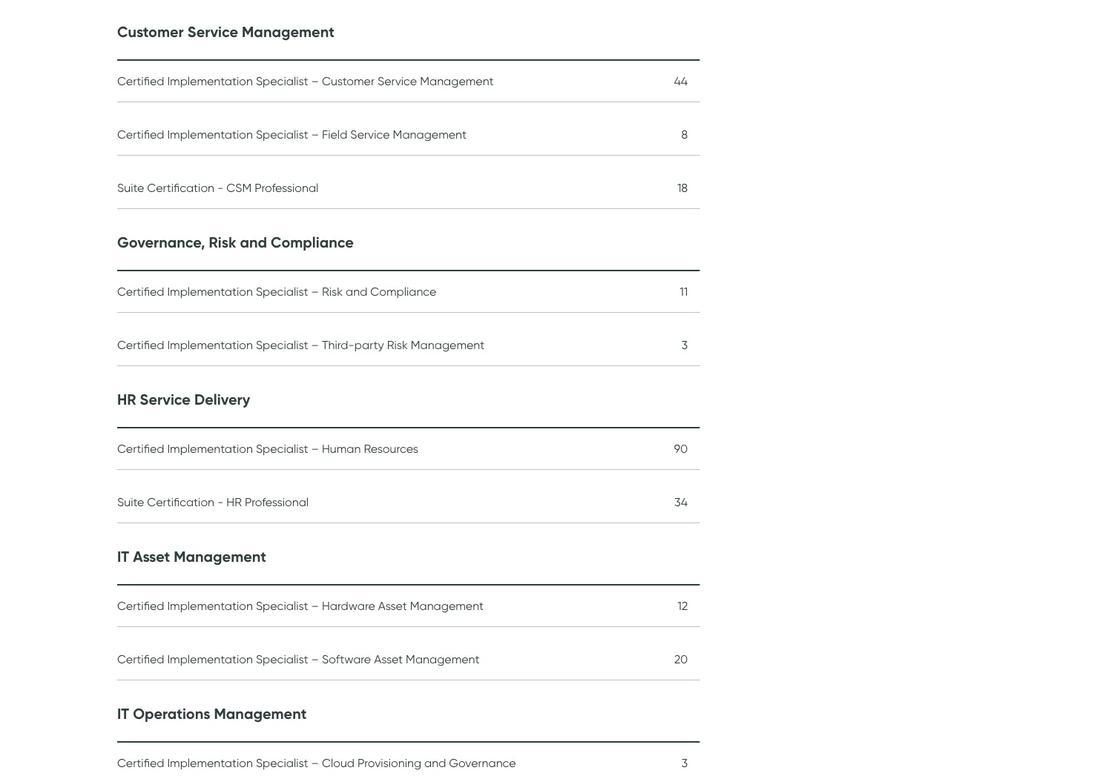 Task type: locate. For each thing, give the bounding box(es) containing it.
– up certified implementation specialist – field service management
[[311, 74, 319, 88]]

– for customer
[[311, 74, 319, 88]]

3
[[682, 338, 688, 353], [682, 757, 688, 771]]

implementation down governance, risk and compliance
[[167, 285, 253, 299]]

implementation up it operations management
[[167, 653, 253, 667]]

implementation for certified implementation specialist – field service management
[[167, 127, 253, 142]]

specialist left "human"
[[256, 442, 308, 456]]

certified implementation specialist – cloud provisioning and governance
[[117, 757, 516, 771]]

2 - from the top
[[217, 495, 224, 510]]

– left "human"
[[311, 442, 319, 456]]

implementation for certified implementation specialist – cloud provisioning and governance
[[167, 757, 253, 771]]

1 vertical spatial -
[[217, 495, 224, 510]]

certification for csm
[[147, 181, 214, 195]]

3 for certified implementation specialist – cloud provisioning and governance
[[682, 757, 688, 771]]

professional down certified implementation specialist – human resources
[[245, 495, 309, 510]]

suite for suite certification - hr professional
[[117, 495, 144, 510]]

1 - from the top
[[217, 181, 224, 195]]

20
[[674, 653, 688, 667]]

professional for suite certification - hr professional
[[245, 495, 309, 510]]

customer service management
[[117, 23, 335, 41]]

certified for certified implementation specialist – customer service management
[[117, 74, 164, 88]]

– left software
[[311, 653, 319, 667]]

2 horizontal spatial risk
[[387, 338, 408, 353]]

1 vertical spatial compliance
[[371, 285, 437, 299]]

5 specialist from the top
[[256, 442, 308, 456]]

2 certified from the top
[[117, 127, 164, 142]]

0 vertical spatial certification
[[147, 181, 214, 195]]

- for hr
[[217, 495, 224, 510]]

it
[[117, 548, 129, 567], [117, 705, 129, 724]]

–
[[311, 74, 319, 88], [311, 127, 319, 142], [311, 285, 319, 299], [311, 338, 319, 353], [311, 442, 319, 456], [311, 599, 319, 614], [311, 653, 319, 667], [311, 757, 319, 771]]

provisioning
[[358, 757, 421, 771]]

1 vertical spatial risk
[[322, 285, 343, 299]]

certified for certified implementation specialist – hardware asset management
[[117, 599, 164, 614]]

1 vertical spatial asset
[[378, 599, 407, 614]]

compliance up certified implementation specialist – risk and compliance on the top left of page
[[271, 233, 354, 252]]

5 certified from the top
[[117, 442, 164, 456]]

certified
[[117, 74, 164, 88], [117, 127, 164, 142], [117, 285, 164, 299], [117, 338, 164, 353], [117, 442, 164, 456], [117, 599, 164, 614], [117, 653, 164, 667], [117, 757, 164, 771]]

1 vertical spatial 3
[[682, 757, 688, 771]]

professional
[[255, 181, 319, 195], [245, 495, 309, 510]]

asset
[[133, 548, 170, 567], [378, 599, 407, 614], [374, 653, 403, 667]]

field
[[322, 127, 347, 142]]

7 implementation from the top
[[167, 653, 253, 667]]

2 vertical spatial asset
[[374, 653, 403, 667]]

0 horizontal spatial and
[[240, 233, 267, 252]]

8 – from the top
[[311, 757, 319, 771]]

certification up governance,
[[147, 181, 214, 195]]

asset for certified implementation specialist – hardware asset management
[[378, 599, 407, 614]]

0 horizontal spatial hr
[[117, 391, 136, 409]]

it operations management
[[117, 705, 307, 724]]

- up it asset management
[[217, 495, 224, 510]]

certified implementation specialist – human resources
[[117, 442, 418, 456]]

implementation up suite certification - csm professional
[[167, 127, 253, 142]]

1 certification from the top
[[147, 181, 214, 195]]

and right provisioning
[[424, 757, 446, 771]]

7 specialist from the top
[[256, 653, 308, 667]]

4 implementation from the top
[[167, 338, 253, 353]]

management
[[242, 23, 335, 41], [420, 74, 494, 88], [393, 127, 467, 142], [411, 338, 485, 353], [174, 548, 266, 567], [410, 599, 484, 614], [406, 653, 480, 667], [214, 705, 307, 724]]

specialist
[[256, 74, 308, 88], [256, 127, 308, 142], [256, 285, 308, 299], [256, 338, 308, 353], [256, 442, 308, 456], [256, 599, 308, 614], [256, 653, 308, 667], [256, 757, 308, 771]]

certified implementation specialist – customer service management
[[117, 74, 494, 88]]

specialist up certified implementation specialist – third-party risk management
[[256, 285, 308, 299]]

3 specialist from the top
[[256, 285, 308, 299]]

certified implementation specialist – field service management
[[117, 127, 467, 142]]

hr
[[117, 391, 136, 409], [227, 495, 242, 510]]

2 3 from the top
[[682, 757, 688, 771]]

– up certified implementation specialist – third-party risk management
[[311, 285, 319, 299]]

implementation for certified implementation specialist – hardware asset management
[[167, 599, 253, 614]]

5 implementation from the top
[[167, 442, 253, 456]]

2 specialist from the top
[[256, 127, 308, 142]]

software
[[322, 653, 371, 667]]

risk right party
[[387, 338, 408, 353]]

1 vertical spatial it
[[117, 705, 129, 724]]

1 specialist from the top
[[256, 74, 308, 88]]

1 vertical spatial and
[[346, 285, 368, 299]]

risk
[[209, 233, 236, 252], [322, 285, 343, 299], [387, 338, 408, 353]]

certified for certified implementation specialist – software asset management
[[117, 653, 164, 667]]

1 – from the top
[[311, 74, 319, 88]]

specialist for third-
[[256, 338, 308, 353]]

2 horizontal spatial and
[[424, 757, 446, 771]]

certified implementation specialist – risk and compliance
[[117, 285, 437, 299]]

and up certified implementation specialist – risk and compliance on the top left of page
[[240, 233, 267, 252]]

and up party
[[346, 285, 368, 299]]

1 vertical spatial certification
[[147, 495, 214, 510]]

0 vertical spatial compliance
[[271, 233, 354, 252]]

certified implementation specialist – software asset management
[[117, 653, 480, 667]]

implementation up delivery on the bottom of the page
[[167, 338, 253, 353]]

1 horizontal spatial hr
[[227, 495, 242, 510]]

suite certification - hr professional
[[117, 495, 309, 510]]

risk up third- at the top left of page
[[322, 285, 343, 299]]

0 vertical spatial 3
[[682, 338, 688, 353]]

2 implementation from the top
[[167, 127, 253, 142]]

– left cloud
[[311, 757, 319, 771]]

3 certified from the top
[[117, 285, 164, 299]]

2 suite from the top
[[117, 495, 144, 510]]

8 implementation from the top
[[167, 757, 253, 771]]

0 vertical spatial -
[[217, 181, 224, 195]]

certified for certified implementation specialist – risk and compliance
[[117, 285, 164, 299]]

1 suite from the top
[[117, 181, 144, 195]]

1 implementation from the top
[[167, 74, 253, 88]]

implementation for certified implementation specialist – customer service management
[[167, 74, 253, 88]]

8 specialist from the top
[[256, 757, 308, 771]]

0 vertical spatial hr
[[117, 391, 136, 409]]

2 it from the top
[[117, 705, 129, 724]]

0 vertical spatial and
[[240, 233, 267, 252]]

7 – from the top
[[311, 653, 319, 667]]

– left the field
[[311, 127, 319, 142]]

7 certified from the top
[[117, 653, 164, 667]]

0 vertical spatial professional
[[255, 181, 319, 195]]

3 – from the top
[[311, 285, 319, 299]]

suite
[[117, 181, 144, 195], [117, 495, 144, 510]]

0 vertical spatial suite
[[117, 181, 144, 195]]

– left hardware
[[311, 599, 319, 614]]

2 certification from the top
[[147, 495, 214, 510]]

1 vertical spatial hr
[[227, 495, 242, 510]]

– for cloud
[[311, 757, 319, 771]]

– for human
[[311, 442, 319, 456]]

8 certified from the top
[[117, 757, 164, 771]]

4 specialist from the top
[[256, 338, 308, 353]]

specialist up certified implementation specialist – field service management
[[256, 74, 308, 88]]

1 3 from the top
[[682, 338, 688, 353]]

governance
[[449, 757, 516, 771]]

0 vertical spatial risk
[[209, 233, 236, 252]]

1 vertical spatial suite
[[117, 495, 144, 510]]

and
[[240, 233, 267, 252], [346, 285, 368, 299], [424, 757, 446, 771]]

compliance
[[271, 233, 354, 252], [371, 285, 437, 299]]

specialist down certified implementation specialist – risk and compliance on the top left of page
[[256, 338, 308, 353]]

it for it operations management
[[117, 705, 129, 724]]

6 certified from the top
[[117, 599, 164, 614]]

certification for hr
[[147, 495, 214, 510]]

34
[[675, 495, 688, 510]]

4 certified from the top
[[117, 338, 164, 353]]

it asset management
[[117, 548, 266, 567]]

6 implementation from the top
[[167, 599, 253, 614]]

6 specialist from the top
[[256, 599, 308, 614]]

certification
[[147, 181, 214, 195], [147, 495, 214, 510]]

0 vertical spatial it
[[117, 548, 129, 567]]

service
[[188, 23, 238, 41], [378, 74, 417, 88], [350, 127, 390, 142], [140, 391, 191, 409]]

implementation down delivery on the bottom of the page
[[167, 442, 253, 456]]

– for field
[[311, 127, 319, 142]]

professional right csm
[[255, 181, 319, 195]]

risk down suite certification - csm professional
[[209, 233, 236, 252]]

customer
[[117, 23, 184, 41], [322, 74, 375, 88]]

-
[[217, 181, 224, 195], [217, 495, 224, 510]]

4 – from the top
[[311, 338, 319, 353]]

specialist left cloud
[[256, 757, 308, 771]]

5 – from the top
[[311, 442, 319, 456]]

specialist down certified implementation specialist – hardware asset management at the bottom of the page
[[256, 653, 308, 667]]

3 implementation from the top
[[167, 285, 253, 299]]

1 horizontal spatial customer
[[322, 74, 375, 88]]

- left csm
[[217, 181, 224, 195]]

suite for suite certification - csm professional
[[117, 181, 144, 195]]

implementation down it operations management
[[167, 757, 253, 771]]

implementation
[[167, 74, 253, 88], [167, 127, 253, 142], [167, 285, 253, 299], [167, 338, 253, 353], [167, 442, 253, 456], [167, 599, 253, 614], [167, 653, 253, 667], [167, 757, 253, 771]]

1 it from the top
[[117, 548, 129, 567]]

– for hardware
[[311, 599, 319, 614]]

– left third- at the top left of page
[[311, 338, 319, 353]]

hr service delivery
[[117, 391, 250, 409]]

operations
[[133, 705, 210, 724]]

compliance up party
[[371, 285, 437, 299]]

0 vertical spatial customer
[[117, 23, 184, 41]]

2 – from the top
[[311, 127, 319, 142]]

2 vertical spatial and
[[424, 757, 446, 771]]

specialist up certified implementation specialist – software asset management
[[256, 599, 308, 614]]

party
[[355, 338, 384, 353]]

6 – from the top
[[311, 599, 319, 614]]

1 certified from the top
[[117, 74, 164, 88]]

implementation down customer service management
[[167, 74, 253, 88]]

1 vertical spatial professional
[[245, 495, 309, 510]]

certification up it asset management
[[147, 495, 214, 510]]

specialist left the field
[[256, 127, 308, 142]]

implementation down it asset management
[[167, 599, 253, 614]]



Task type: describe. For each thing, give the bounding box(es) containing it.
2 vertical spatial risk
[[387, 338, 408, 353]]

90
[[674, 442, 688, 456]]

1 vertical spatial customer
[[322, 74, 375, 88]]

csm
[[227, 181, 252, 195]]

human
[[322, 442, 361, 456]]

certified implementation specialist – hardware asset management
[[117, 599, 484, 614]]

specialist for field
[[256, 127, 308, 142]]

- for csm
[[217, 181, 224, 195]]

– for software
[[311, 653, 319, 667]]

resources
[[364, 442, 418, 456]]

asset for certified implementation specialist – software asset management
[[374, 653, 403, 667]]

specialist for risk
[[256, 285, 308, 299]]

hardware
[[322, 599, 375, 614]]

1 horizontal spatial compliance
[[371, 285, 437, 299]]

third-
[[322, 338, 355, 353]]

– for risk
[[311, 285, 319, 299]]

certified for certified implementation specialist – cloud provisioning and governance
[[117, 757, 164, 771]]

delivery
[[194, 391, 250, 409]]

0 horizontal spatial customer
[[117, 23, 184, 41]]

implementation for certified implementation specialist – risk and compliance
[[167, 285, 253, 299]]

certified for certified implementation specialist – human resources
[[117, 442, 164, 456]]

– for third-
[[311, 338, 319, 353]]

specialist for customer
[[256, 74, 308, 88]]

cloud
[[322, 757, 355, 771]]

0 horizontal spatial compliance
[[271, 233, 354, 252]]

governance, risk and compliance
[[117, 233, 354, 252]]

3 for certified implementation specialist – third-party risk management
[[682, 338, 688, 353]]

12
[[678, 599, 688, 614]]

specialist for hardware
[[256, 599, 308, 614]]

specialist for human
[[256, 442, 308, 456]]

it for it asset management
[[117, 548, 129, 567]]

44
[[674, 74, 688, 88]]

0 vertical spatial asset
[[133, 548, 170, 567]]

implementation for certified implementation specialist – third-party risk management
[[167, 338, 253, 353]]

0 horizontal spatial risk
[[209, 233, 236, 252]]

suite certification - csm professional
[[117, 181, 319, 195]]

11
[[680, 285, 688, 299]]

specialist for software
[[256, 653, 308, 667]]

implementation for certified implementation specialist – human resources
[[167, 442, 253, 456]]

18
[[678, 181, 688, 195]]

certified for certified implementation specialist – field service management
[[117, 127, 164, 142]]

1 horizontal spatial risk
[[322, 285, 343, 299]]

specialist for cloud
[[256, 757, 308, 771]]

governance,
[[117, 233, 205, 252]]

8
[[682, 127, 688, 142]]

certified for certified implementation specialist – third-party risk management
[[117, 338, 164, 353]]

professional for suite certification - csm professional
[[255, 181, 319, 195]]

implementation for certified implementation specialist – software asset management
[[167, 653, 253, 667]]

1 horizontal spatial and
[[346, 285, 368, 299]]

certified implementation specialist – third-party risk management
[[117, 338, 485, 353]]



Task type: vqa. For each thing, say whether or not it's contained in the screenshot.
answer
no



